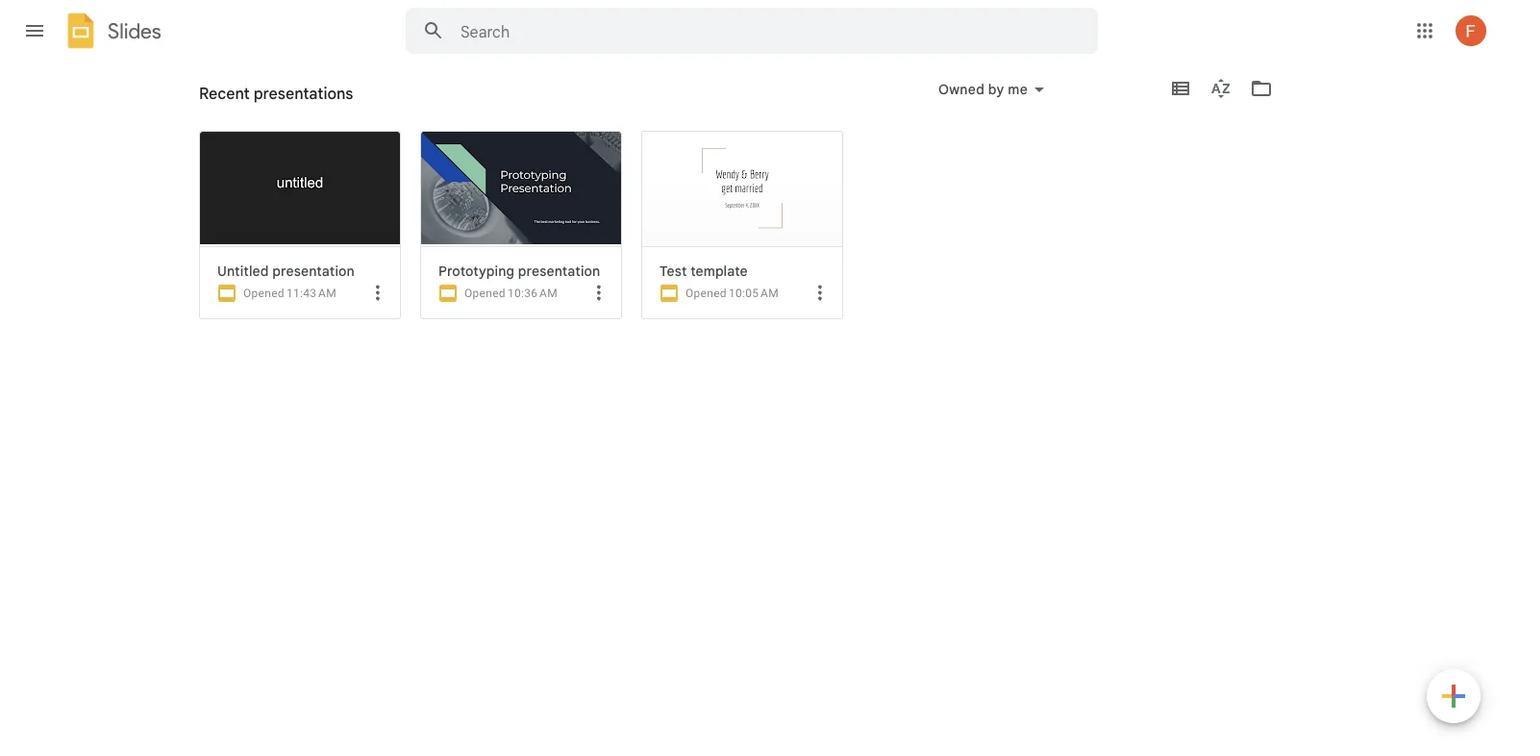 Task type: describe. For each thing, give the bounding box(es) containing it.
recent presentations heading
[[199, 62, 353, 123]]

opened 11:43 am
[[243, 287, 337, 300]]

2 recent presentations from the top
[[199, 91, 334, 108]]

main menu image
[[23, 19, 46, 42]]

last opened by me 10:05 am element
[[729, 287, 779, 300]]

1 recent presentations from the top
[[199, 84, 353, 103]]

untitled presentation google slides element
[[217, 263, 392, 280]]

prototyping presentation google slides element
[[439, 263, 614, 280]]

untitled presentation
[[217, 263, 355, 279]]

create new presentation image
[[1427, 669, 1481, 727]]

owned by me button
[[926, 78, 1057, 101]]

Search bar text field
[[461, 22, 1050, 41]]

opened for prototyping
[[465, 287, 506, 300]]

10:36 am
[[508, 287, 558, 300]]

test template google slides element
[[660, 263, 835, 280]]

presentation for untitled presentation
[[273, 263, 355, 279]]

test template option
[[641, 131, 843, 750]]

recent presentations list box
[[199, 131, 1305, 750]]

prototyping presentation
[[439, 263, 600, 279]]

opened 10:36 am
[[465, 287, 558, 300]]

owned
[[939, 81, 985, 98]]

11:43 am
[[286, 287, 337, 300]]



Task type: vqa. For each thing, say whether or not it's contained in the screenshot.
third Opened from the right
yes



Task type: locate. For each thing, give the bounding box(es) containing it.
untitled
[[217, 263, 269, 279]]

prototyping presentation option
[[420, 131, 622, 750]]

search image
[[415, 12, 453, 50]]

opened inside untitled presentation 'option'
[[243, 287, 285, 300]]

1 presentation from the left
[[273, 263, 355, 279]]

presentation
[[273, 263, 355, 279], [518, 263, 600, 279]]

None search field
[[406, 8, 1098, 54]]

me
[[1008, 81, 1028, 98]]

by
[[989, 81, 1005, 98]]

presentation up last opened by me 10:36 am element
[[518, 263, 600, 279]]

2 opened from the left
[[465, 287, 506, 300]]

presentation inside 'option'
[[518, 263, 600, 279]]

slides link
[[62, 12, 161, 54]]

presentation inside 'option'
[[273, 263, 355, 279]]

3 opened from the left
[[686, 287, 727, 300]]

opened for test
[[686, 287, 727, 300]]

last opened by me 11:43 am element
[[286, 287, 337, 300]]

1 horizontal spatial opened
[[465, 287, 506, 300]]

test template
[[660, 263, 748, 279]]

opened
[[243, 287, 285, 300], [465, 287, 506, 300], [686, 287, 727, 300]]

presentation for prototyping presentation
[[518, 263, 600, 279]]

recent
[[199, 84, 250, 103], [199, 91, 243, 108]]

opened down untitled
[[243, 287, 285, 300]]

2 horizontal spatial opened
[[686, 287, 727, 300]]

untitled presentation option
[[199, 131, 401, 750]]

0 horizontal spatial opened
[[243, 287, 285, 300]]

presentation up 11:43 am
[[273, 263, 355, 279]]

opened down the prototyping
[[465, 287, 506, 300]]

owned by me
[[939, 81, 1028, 98]]

last opened by me 10:36 am element
[[508, 287, 558, 300]]

recent inside heading
[[199, 84, 250, 103]]

presentations
[[254, 84, 353, 103], [247, 91, 334, 108]]

10:05 am
[[729, 287, 779, 300]]

1 recent from the top
[[199, 84, 250, 103]]

opened inside prototyping presentation 'option'
[[465, 287, 506, 300]]

test
[[660, 263, 687, 279]]

opened 10:05 am
[[686, 287, 779, 300]]

opened inside test template option
[[686, 287, 727, 300]]

opened for untitled
[[243, 287, 285, 300]]

0 horizontal spatial presentation
[[273, 263, 355, 279]]

slides
[[108, 18, 161, 44]]

presentations inside recent presentations heading
[[254, 84, 353, 103]]

2 presentation from the left
[[518, 263, 600, 279]]

opened down test template
[[686, 287, 727, 300]]

1 opened from the left
[[243, 287, 285, 300]]

1 horizontal spatial presentation
[[518, 263, 600, 279]]

recent presentations
[[199, 84, 353, 103], [199, 91, 334, 108]]

template
[[691, 263, 748, 279]]

prototyping
[[439, 263, 515, 279]]

2 recent from the top
[[199, 91, 243, 108]]



